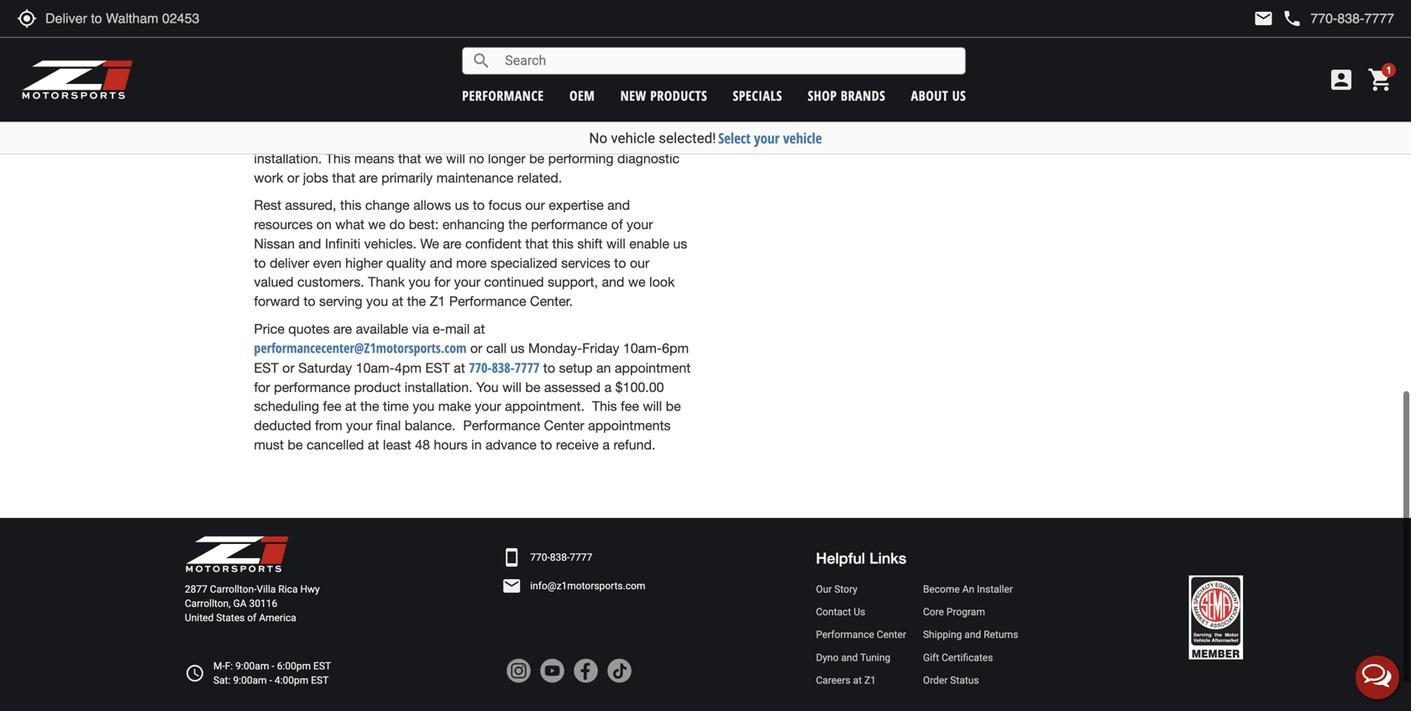 Task type: vqa. For each thing, say whether or not it's contained in the screenshot.
the left Port
no



Task type: locate. For each thing, give the bounding box(es) containing it.
0 vertical spatial or
[[287, 172, 299, 187]]

to up quotes
[[304, 295, 316, 311]]

exclusively
[[454, 133, 519, 149]]

become
[[923, 586, 960, 597]]

fee up appointments
[[621, 401, 639, 416]]

9:00am right sat: at the left of the page
[[233, 677, 267, 689]]

0 vertical spatial 10am-
[[623, 343, 662, 358]]

1 vertical spatial for
[[254, 381, 270, 397]]

product
[[354, 381, 401, 397]]

careers at z1
[[816, 677, 876, 689]]

will inside rest assured, this change allows us to focus our expertise and resources on what we do best: enhancing the performance of your nissan and infiniti vehicles. we are confident that this shift will enable us to deliver even higher quality and more specialized services to our valued customers. thank you for your continued support, and we look forward to serving you at the z1 performance center.
[[607, 238, 626, 253]]

0 horizontal spatial fee
[[323, 401, 341, 416]]

rest
[[254, 199, 281, 215]]

est right 4pm
[[425, 362, 450, 378]]

mail left phone
[[1254, 8, 1274, 29]]

0 horizontal spatial of
[[247, 614, 257, 626]]

performance center link
[[816, 630, 907, 644]]

0 vertical spatial 7777
[[515, 360, 540, 379]]

770-838-7777 link up email info@z1motorsports.com
[[530, 552, 593, 567]]

10am- up product
[[356, 362, 395, 378]]

or left call
[[470, 343, 483, 358]]

1 horizontal spatial fee
[[621, 401, 639, 416]]

0 horizontal spatial installation.
[[254, 152, 322, 168]]

that
[[488, 76, 512, 91], [398, 152, 421, 168], [332, 172, 355, 187], [525, 238, 549, 253]]

1 vertical spatial -
[[269, 677, 272, 689]]

and right dyno
[[841, 654, 858, 666]]

an
[[963, 586, 975, 597]]

2 vertical spatial a
[[603, 439, 610, 454]]

are down means
[[359, 172, 378, 187]]

0 horizontal spatial email
[[502, 578, 522, 598]]

0 vertical spatial this
[[326, 152, 351, 168]]

or inside therefore, we are excited to announce that our service center will now be known as the "z1 performance center."  while we will continue to provide world-class service, we will be making a shift in our offerings. going forward, we will specialize exclusively in performance part installation. this means that we will no longer be performing diagnostic work or jobs that are primarily maintenance related.
[[287, 172, 299, 187]]

are up performancecenter@z1motorsports.com link
[[333, 323, 352, 338]]

receive
[[556, 439, 599, 454]]

in down making
[[523, 133, 533, 149]]

the right as
[[334, 95, 353, 110]]

to
[[410, 76, 422, 91], [655, 95, 667, 110], [473, 199, 485, 215], [254, 257, 266, 272], [614, 257, 626, 272], [304, 295, 316, 311], [543, 362, 555, 378], [540, 439, 552, 454]]

2 vertical spatial in
[[471, 439, 482, 454]]

tiktok link image
[[607, 661, 632, 686]]

0 vertical spatial installation.
[[254, 152, 322, 168]]

the inside therefore, we are excited to announce that our service center will now be known as the "z1 performance center."  while we will continue to provide world-class service, we will be making a shift in our offerings. going forward, we will specialize exclusively in performance part installation. this means that we will no longer be performing diagnostic work or jobs that are primarily maintenance related.
[[334, 95, 353, 110]]

1 horizontal spatial 838-
[[550, 554, 570, 565]]

you down thank
[[366, 295, 388, 311]]

performance inside therefore, we are excited to announce that our service center will now be known as the "z1 performance center."  while we will continue to provide world-class service, we will be making a shift in our offerings. going forward, we will specialize exclusively in performance part installation. this means that we will no longer be performing diagnostic work or jobs that are primarily maintenance related.
[[382, 95, 459, 110]]

838- up email info@z1motorsports.com
[[550, 554, 570, 565]]

- left 6:00pm
[[272, 662, 275, 674]]

at up or call us monday-friday 10am-6pm est or saturday 10am-4pm est at
[[474, 323, 485, 338]]

a down an
[[605, 381, 612, 397]]

ga
[[233, 600, 247, 612]]

and down on
[[299, 238, 321, 253]]

0 horizontal spatial 770-
[[469, 360, 492, 379]]

at left least
[[368, 439, 379, 454]]

youtube link image
[[540, 661, 565, 686]]

nissan
[[254, 238, 295, 253]]

shift inside therefore, we are excited to announce that our service center will now be known as the "z1 performance center."  while we will continue to provide world-class service, we will be making a shift in our offerings. going forward, we will specialize exclusively in performance part installation. this means that we will no longer be performing diagnostic work or jobs that are primarily maintenance related.
[[547, 114, 573, 130]]

best:
[[409, 218, 439, 234]]

we left do
[[368, 218, 386, 234]]

1 vertical spatial mail
[[445, 323, 470, 338]]

will down center
[[577, 95, 596, 110]]

- left 4:00pm
[[269, 677, 272, 689]]

contact us
[[816, 608, 866, 620]]

or
[[287, 172, 299, 187], [470, 343, 483, 358], [282, 362, 295, 378]]

provide
[[254, 114, 299, 130]]

now
[[649, 76, 675, 91]]

access_time
[[185, 665, 205, 686]]

us up 'enhancing'
[[455, 199, 469, 215]]

expertise
[[549, 199, 604, 215]]

performance down saturday
[[274, 381, 350, 397]]

1 vertical spatial installation.
[[405, 381, 473, 397]]

therefore, we are excited to announce that our service center will now be known as the "z1 performance center."  while we will continue to provide world-class service, we will be making a shift in our offerings. going forward, we will specialize exclusively in performance part installation. this means that we will no longer be performing diagnostic work or jobs that are primarily maintenance related.
[[254, 76, 680, 187]]

1 horizontal spatial in
[[523, 133, 533, 149]]

0 vertical spatial this
[[340, 199, 362, 215]]

0 horizontal spatial z1
[[430, 295, 446, 311]]

from
[[315, 420, 342, 435]]

are right we
[[443, 238, 462, 253]]

at down product
[[345, 401, 357, 416]]

performance inside to setup an appointment for performance product installation. you will be assessed a $100.00 scheduling fee at the time you make your appointment.  this fee will be deducted from your final balance.  performance center appointments must be cancelled at least 48 hours in advance to receive a refund.
[[463, 420, 540, 435]]

us inside contact us link
[[854, 608, 866, 620]]

in inside to setup an appointment for performance product installation. you will be assessed a $100.00 scheduling fee at the time you make your appointment.  this fee will be deducted from your final balance.  performance center appointments must be cancelled at least 48 hours in advance to receive a refund.
[[471, 439, 482, 454]]

0 horizontal spatial center
[[544, 420, 584, 435]]

do
[[389, 218, 405, 234]]

world-
[[303, 114, 341, 130]]

1 horizontal spatial 7777
[[570, 554, 593, 565]]

performance down the continued
[[449, 295, 526, 311]]

1 vertical spatial us
[[673, 238, 688, 253]]

1 vertical spatial email
[[502, 578, 522, 598]]

1 horizontal spatial us
[[510, 343, 525, 358]]

will left enable
[[607, 238, 626, 253]]

for inside rest assured, this change allows us to focus our expertise and resources on what we do best: enhancing the performance of your nissan and infiniti vehicles. we are confident that this shift will enable us to deliver even higher quality and more specialized services to our valued customers. thank you for your continued support, and we look forward to serving you at the z1 performance center.
[[434, 276, 451, 292]]

0 horizontal spatial shift
[[547, 114, 573, 130]]

united
[[185, 614, 214, 626]]

center up 'tuning'
[[877, 631, 907, 643]]

the
[[334, 95, 353, 110], [509, 218, 527, 234], [407, 295, 426, 311], [360, 401, 379, 416]]

at down "dyno and tuning" "link"
[[853, 677, 862, 689]]

status
[[951, 677, 979, 689]]

2 vertical spatial us
[[510, 343, 525, 358]]

shipping
[[923, 631, 962, 643]]

shop
[[808, 87, 837, 105]]

installation. down going
[[254, 152, 322, 168]]

1 horizontal spatial installation.
[[405, 381, 473, 397]]

carrollton-
[[210, 586, 257, 597]]

the inside to setup an appointment for performance product installation. you will be assessed a $100.00 scheduling fee at the time you make your appointment.  this fee will be deducted from your final balance.  performance center appointments must be cancelled at least 48 hours in advance to receive a refund.
[[360, 401, 379, 416]]

installation. inside therefore, we are excited to announce that our service center will now be known as the "z1 performance center."  while we will continue to provide world-class service, we will be making a shift in our offerings. going forward, we will specialize exclusively in performance part installation. this means that we will no longer be performing diagnostic work or jobs that are primarily maintenance related.
[[254, 152, 322, 168]]

est right 4:00pm
[[311, 677, 329, 689]]

at
[[392, 295, 403, 311], [474, 323, 485, 338], [454, 362, 465, 378], [345, 401, 357, 416], [368, 439, 379, 454], [853, 677, 862, 689]]

and right 'expertise'
[[608, 199, 630, 215]]

770- inside smartphone 770-838-7777
[[530, 554, 550, 565]]

0 horizontal spatial 10am-
[[356, 362, 395, 378]]

dyno and tuning link
[[816, 653, 907, 667]]

you inside to setup an appointment for performance product installation. you will be assessed a $100.00 scheduling fee at the time you make your appointment.  this fee will be deducted from your final balance.  performance center appointments must be cancelled at least 48 hours in advance to receive a refund.
[[413, 401, 435, 416]]

for down we
[[434, 276, 451, 292]]

1 vertical spatial or
[[470, 343, 483, 358]]

7777 down monday-
[[515, 360, 540, 379]]

at inside the price quotes are available via e-mail at performancecenter@z1motorsports.com
[[474, 323, 485, 338]]

this up services on the left top of page
[[552, 238, 574, 253]]

shift up services on the left top of page
[[578, 238, 603, 253]]

1 horizontal spatial of
[[611, 218, 623, 234]]

0 vertical spatial us
[[952, 87, 966, 105]]

1 horizontal spatial center
[[877, 631, 907, 643]]

0 vertical spatial shift
[[547, 114, 573, 130]]

fee up from
[[323, 401, 341, 416]]

a down while at left top
[[536, 114, 544, 130]]

0 horizontal spatial in
[[471, 439, 482, 454]]

that right jobs
[[332, 172, 355, 187]]

performance up advance
[[463, 420, 540, 435]]

email up specials link
[[720, 34, 740, 54]]

be
[[254, 95, 269, 110], [470, 114, 485, 130], [529, 152, 545, 168], [525, 381, 541, 397], [666, 401, 681, 416], [288, 439, 303, 454]]

m-
[[213, 662, 225, 674]]

us for about us
[[952, 87, 966, 105]]

1 vertical spatial 770-
[[530, 554, 550, 565]]

the down product
[[360, 401, 379, 416]]

we up as
[[319, 76, 336, 91]]

quality
[[387, 257, 426, 272]]

hwy
[[300, 586, 320, 597]]

performing
[[548, 152, 614, 168]]

2 horizontal spatial in
[[576, 114, 587, 130]]

a inside therefore, we are excited to announce that our service center will now be known as the "z1 performance center."  while we will continue to provide world-class service, we will be making a shift in our offerings. going forward, we will specialize exclusively in performance part installation. this means that we will no longer be performing diagnostic work or jobs that are primarily maintenance related.
[[536, 114, 544, 130]]

z1 company logo image
[[185, 537, 290, 576]]

1 vertical spatial 838-
[[550, 554, 570, 565]]

0 vertical spatial you
[[409, 276, 431, 292]]

1 vertical spatial z1
[[865, 677, 876, 689]]

via
[[412, 323, 429, 338]]

that down the search
[[488, 76, 512, 91]]

no
[[469, 152, 484, 168]]

of
[[611, 218, 623, 234], [247, 614, 257, 626]]

vehicle down the offerings.
[[611, 130, 655, 147]]

for
[[434, 276, 451, 292], [254, 381, 270, 397]]

1 vertical spatial us
[[854, 608, 866, 620]]

4pm
[[395, 362, 422, 378]]

0 vertical spatial email
[[720, 34, 740, 54]]

you right the time
[[413, 401, 435, 416]]

email down the smartphone
[[502, 578, 522, 598]]

0 vertical spatial center
[[544, 420, 584, 435]]

0 vertical spatial for
[[434, 276, 451, 292]]

our up no
[[591, 114, 610, 130]]

email for email
[[720, 34, 740, 54]]

us
[[952, 87, 966, 105], [854, 608, 866, 620]]

performancecenter@z1motorsports.com
[[254, 341, 467, 359]]

770-838-7777
[[469, 360, 540, 379]]

for up scheduling
[[254, 381, 270, 397]]

-
[[272, 662, 275, 674], [269, 677, 272, 689]]

will up exclusively
[[447, 114, 466, 130]]

thank
[[368, 276, 405, 292]]

be down deducted
[[288, 439, 303, 454]]

1 horizontal spatial email
[[720, 34, 740, 54]]

are inside the price quotes are available via e-mail at performancecenter@z1motorsports.com
[[333, 323, 352, 338]]

we down service
[[556, 95, 573, 110]]

us
[[455, 199, 469, 215], [673, 238, 688, 253], [510, 343, 525, 358]]

0 vertical spatial z1
[[430, 295, 446, 311]]

scheduling
[[254, 401, 319, 416]]

at inside rest assured, this change allows us to focus our expertise and resources on what we do best: enhancing the performance of your nissan and infiniti vehicles. we are confident that this shift will enable us to deliver even higher quality and more specialized services to our valued customers. thank you for your continued support, and we look forward to serving you at the z1 performance center.
[[392, 295, 403, 311]]

0 horizontal spatial this
[[326, 152, 351, 168]]

1 horizontal spatial 770-
[[530, 554, 550, 565]]

installer
[[977, 586, 1013, 597]]

be down appointment
[[666, 401, 681, 416]]

0 horizontal spatial mail
[[445, 323, 470, 338]]

1 vertical spatial this
[[592, 401, 617, 416]]

0 vertical spatial 838-
[[492, 360, 515, 379]]

7777 up info@z1motorsports.com
[[570, 554, 593, 565]]

770- right the smartphone
[[530, 554, 550, 565]]

products
[[650, 87, 708, 105]]

z1 up the e-
[[430, 295, 446, 311]]

are inside rest assured, this change allows us to focus our expertise and resources on what we do best: enhancing the performance of your nissan and infiniti vehicles. we are confident that this shift will enable us to deliver even higher quality and more specialized services to our valued customers. thank you for your continued support, and we look forward to serving you at the z1 performance center.
[[443, 238, 462, 253]]

that inside rest assured, this change allows us to focus our expertise and resources on what we do best: enhancing the performance of your nissan and infiniti vehicles. we are confident that this shift will enable us to deliver even higher quality and more specialized services to our valued customers. thank you for your continued support, and we look forward to serving you at the z1 performance center.
[[525, 238, 549, 253]]

0 horizontal spatial 838-
[[492, 360, 515, 379]]

1 vertical spatial shift
[[578, 238, 603, 253]]

shift inside rest assured, this change allows us to focus our expertise and resources on what we do best: enhancing the performance of your nissan and infiniti vehicles. we are confident that this shift will enable us to deliver even higher quality and more specialized services to our valued customers. thank you for your continued support, and we look forward to serving you at the z1 performance center.
[[578, 238, 603, 253]]

select your vehicle link
[[718, 129, 822, 148]]

performance
[[462, 87, 544, 105], [537, 133, 613, 149], [531, 218, 608, 234], [274, 381, 350, 397]]

vehicle down shop
[[783, 129, 822, 148]]

1 horizontal spatial us
[[952, 87, 966, 105]]

1 horizontal spatial this
[[592, 401, 617, 416]]

6:00pm
[[277, 662, 311, 674]]

at up make
[[454, 362, 465, 378]]

770-838-7777 link
[[469, 360, 540, 379], [530, 552, 593, 567]]

770-838-7777 link down call
[[469, 360, 540, 379]]

we up specialize
[[426, 114, 443, 130]]

customers.
[[297, 276, 364, 292]]

shift down while at left top
[[547, 114, 573, 130]]

performance up "performing" on the top of the page
[[537, 133, 613, 149]]

our up while at left top
[[515, 76, 535, 91]]

performance up 'service,'
[[382, 95, 459, 110]]

2877
[[185, 586, 207, 597]]

0 horizontal spatial 7777
[[515, 360, 540, 379]]

"z1
[[357, 95, 378, 110]]

9:00am right f:
[[236, 662, 269, 674]]

2 vertical spatial you
[[413, 401, 435, 416]]

0 horizontal spatial this
[[340, 199, 362, 215]]

monday-
[[528, 343, 582, 358]]

in right the "hours"
[[471, 439, 482, 454]]

0 vertical spatial a
[[536, 114, 544, 130]]

Search search field
[[492, 48, 966, 74]]

must
[[254, 439, 284, 454]]

or left jobs
[[287, 172, 299, 187]]

0 vertical spatial of
[[611, 218, 623, 234]]

f:
[[225, 662, 233, 674]]

this
[[326, 152, 351, 168], [592, 401, 617, 416]]

2 horizontal spatial us
[[673, 238, 688, 253]]

installation.
[[254, 152, 322, 168], [405, 381, 473, 397]]

performance center
[[816, 631, 907, 643]]

1 horizontal spatial z1
[[865, 677, 876, 689]]

838- down call
[[492, 360, 515, 379]]

1 vertical spatial 7777
[[570, 554, 593, 565]]

least
[[383, 439, 411, 454]]

1 horizontal spatial shift
[[578, 238, 603, 253]]

friday
[[582, 343, 620, 358]]

1 horizontal spatial for
[[434, 276, 451, 292]]

mail phone
[[1254, 8, 1303, 29]]

you down quality
[[409, 276, 431, 292]]

center up receive
[[544, 420, 584, 435]]

z1 down 'tuning'
[[865, 677, 876, 689]]

1 horizontal spatial 10am-
[[623, 343, 662, 358]]

0 horizontal spatial for
[[254, 381, 270, 397]]

setup
[[559, 362, 593, 378]]

0 horizontal spatial us
[[854, 608, 866, 620]]

we left look
[[628, 276, 646, 292]]

change
[[365, 199, 410, 215]]

oem
[[570, 87, 595, 105]]

770- up you
[[469, 360, 492, 379]]

1 vertical spatial of
[[247, 614, 257, 626]]

america
[[259, 614, 296, 626]]

2 vertical spatial or
[[282, 362, 295, 378]]

us right about
[[952, 87, 966, 105]]

us down our story link
[[854, 608, 866, 620]]

on
[[317, 218, 332, 234]]

program
[[947, 608, 985, 620]]

you
[[476, 381, 499, 397]]

1 vertical spatial 10am-
[[356, 362, 395, 378]]

6pm
[[662, 343, 689, 358]]

a left refund. in the bottom left of the page
[[603, 439, 610, 454]]

we
[[319, 76, 336, 91], [556, 95, 573, 110], [426, 114, 443, 130], [347, 133, 365, 149], [425, 152, 443, 168], [368, 218, 386, 234], [628, 276, 646, 292]]

z1 inside rest assured, this change allows us to focus our expertise and resources on what we do best: enhancing the performance of your nissan and infiniti vehicles. we are confident that this shift will enable us to deliver even higher quality and more specialized services to our valued customers. thank you for your continued support, and we look forward to serving you at the z1 performance center.
[[430, 295, 446, 311]]

1 vertical spatial this
[[552, 238, 574, 253]]

0 vertical spatial us
[[455, 199, 469, 215]]

mail inside the price quotes are available via e-mail at performancecenter@z1motorsports.com
[[445, 323, 470, 338]]

and
[[608, 199, 630, 215], [299, 238, 321, 253], [430, 257, 453, 272], [602, 276, 625, 292], [965, 631, 982, 643], [841, 654, 858, 666]]

0 horizontal spatial vehicle
[[611, 130, 655, 147]]

1 vertical spatial center
[[877, 631, 907, 643]]

performance down 'expertise'
[[531, 218, 608, 234]]

1 horizontal spatial mail
[[1254, 8, 1274, 29]]



Task type: describe. For each thing, give the bounding box(es) containing it.
appointment
[[615, 362, 691, 378]]

we down specialize
[[425, 152, 443, 168]]

therefore,
[[254, 76, 315, 91]]

will down 770-838-7777 in the left bottom of the page
[[503, 381, 522, 397]]

be up related.
[[529, 152, 545, 168]]

sema member logo image
[[1189, 578, 1244, 662]]

will up the 'continue'
[[627, 76, 646, 91]]

contact us link
[[816, 607, 907, 622]]

0 vertical spatial mail
[[1254, 8, 1274, 29]]

focus
[[489, 199, 522, 215]]

that up primarily
[[398, 152, 421, 168]]

time
[[383, 401, 409, 416]]

z1 inside 'careers at z1' link
[[865, 677, 876, 689]]

of inside 2877 carrollton-villa rica hwy carrollton, ga 30116 united states of america
[[247, 614, 257, 626]]

e-
[[433, 323, 445, 338]]

rest assured, this change allows us to focus our expertise and resources on what we do best: enhancing the performance of your nissan and infiniti vehicles. we are confident that this shift will enable us to deliver even higher quality and more specialized services to our valued customers. thank you for your continued support, and we look forward to serving you at the z1 performance center.
[[254, 199, 688, 311]]

to right services on the left top of page
[[614, 257, 626, 272]]

become an installer
[[923, 586, 1013, 597]]

advance
[[486, 439, 537, 454]]

oem link
[[570, 87, 595, 105]]

higher
[[345, 257, 383, 272]]

shop brands
[[808, 87, 886, 105]]

my_location
[[17, 8, 37, 29]]

0 vertical spatial 9:00am
[[236, 662, 269, 674]]

instagram link image
[[506, 661, 531, 686]]

est right 6:00pm
[[313, 662, 331, 674]]

account_box
[[1328, 66, 1355, 93]]

to up 'enhancing'
[[473, 199, 485, 215]]

refund.
[[614, 439, 656, 454]]

quotes
[[288, 323, 330, 338]]

deliver
[[270, 257, 309, 272]]

class
[[341, 114, 372, 130]]

order status link
[[923, 676, 1019, 690]]

be up exclusively
[[470, 114, 485, 130]]

and inside "link"
[[841, 654, 858, 666]]

your right select
[[754, 129, 780, 148]]

0 vertical spatial in
[[576, 114, 587, 130]]

new
[[621, 87, 647, 105]]

1 vertical spatial a
[[605, 381, 612, 397]]

search
[[472, 51, 492, 71]]

performance link
[[462, 87, 544, 105]]

certificates
[[942, 654, 993, 666]]

will up means
[[368, 133, 387, 149]]

performance inside to setup an appointment for performance product installation. you will be assessed a $100.00 scheduling fee at the time you make your appointment.  this fee will be deducted from your final balance.  performance center appointments must be cancelled at least 48 hours in advance to receive a refund.
[[274, 381, 350, 397]]

info@z1motorsports.com link
[[530, 581, 646, 595]]

deducted
[[254, 420, 311, 435]]

and down core program link
[[965, 631, 982, 643]]

core program link
[[923, 607, 1019, 622]]

performance inside rest assured, this change allows us to focus our expertise and resources on what we do best: enhancing the performance of your nissan and infiniti vehicles. we are confident that this shift will enable us to deliver even higher quality and more specialized services to our valued customers. thank you for your continued support, and we look forward to serving you at the z1 performance center.
[[531, 218, 608, 234]]

access_time m-f: 9:00am - 6:00pm est sat: 9:00am - 4:00pm est
[[185, 662, 331, 689]]

to down now
[[655, 95, 667, 110]]

continue
[[600, 95, 652, 110]]

2 fee from the left
[[621, 401, 639, 416]]

offerings.
[[614, 114, 670, 130]]

going
[[254, 133, 290, 149]]

info@z1motorsports.com
[[530, 582, 646, 594]]

7777 inside smartphone 770-838-7777
[[570, 554, 593, 565]]

more
[[456, 257, 487, 272]]

vehicles.
[[364, 238, 417, 253]]

0 vertical spatial 770-
[[469, 360, 492, 379]]

while
[[519, 95, 552, 110]]

email for email info@z1motorsports.com
[[502, 578, 522, 598]]

installation. inside to setup an appointment for performance product installation. you will be assessed a $100.00 scheduling fee at the time you make your appointment.  this fee will be deducted from your final balance.  performance center appointments must be cancelled at least 48 hours in advance to receive a refund.
[[405, 381, 473, 397]]

your down you
[[475, 401, 501, 416]]

us inside or call us monday-friday 10am-6pm est or saturday 10am-4pm est at
[[510, 343, 525, 358]]

z1 motorsports logo image
[[21, 59, 134, 101]]

our down related.
[[525, 199, 545, 215]]

confident
[[465, 238, 522, 253]]

gift certificates
[[923, 654, 993, 666]]

center.
[[530, 295, 573, 311]]

new products link
[[621, 87, 708, 105]]

center
[[585, 76, 623, 91]]

1 vertical spatial in
[[523, 133, 533, 149]]

no vehicle selected! select your vehicle
[[589, 129, 822, 148]]

this inside to setup an appointment for performance product installation. you will be assessed a $100.00 scheduling fee at the time you make your appointment.  this fee will be deducted from your final balance.  performance center appointments must be cancelled at least 48 hours in advance to receive a refund.
[[592, 401, 617, 416]]

helpful
[[816, 551, 866, 569]]

rica
[[278, 586, 298, 597]]

serving
[[319, 295, 363, 311]]

performance inside rest assured, this change allows us to focus our expertise and resources on what we do best: enhancing the performance of your nissan and infiniti vehicles. we are confident that this shift will enable us to deliver even higher quality and more specialized services to our valued customers. thank you for your continued support, and we look forward to serving you at the z1 performance center.
[[449, 295, 526, 311]]

related.
[[518, 172, 562, 187]]

about us link
[[911, 87, 966, 105]]

support,
[[548, 276, 598, 292]]

cancelled
[[307, 439, 364, 454]]

0 vertical spatial 770-838-7777 link
[[469, 360, 540, 379]]

facebook link image
[[573, 661, 598, 686]]

for inside to setup an appointment for performance product installation. you will be assessed a $100.00 scheduling fee at the time you make your appointment.  this fee will be deducted from your final balance.  performance center appointments must be cancelled at least 48 hours in advance to receive a refund.
[[254, 381, 270, 397]]

we down class
[[347, 133, 365, 149]]

selected!
[[659, 130, 716, 147]]

smartphone
[[502, 549, 522, 570]]

1 vertical spatial you
[[366, 295, 388, 311]]

at inside or call us monday-friday 10am-6pm est or saturday 10am-4pm est at
[[454, 362, 465, 378]]

gift certificates link
[[923, 653, 1019, 667]]

core program
[[923, 608, 985, 620]]

838- inside smartphone 770-838-7777
[[550, 554, 570, 565]]

0 vertical spatial -
[[272, 662, 275, 674]]

performancecenter@z1motorsports.com
[[757, 34, 942, 50]]

email info@z1motorsports.com
[[502, 578, 646, 598]]

primarily
[[382, 172, 433, 187]]

$100.00
[[616, 381, 664, 397]]

your down more
[[454, 276, 481, 292]]

smartphone 770-838-7777
[[502, 549, 593, 570]]

forward,
[[294, 133, 343, 149]]

1 fee from the left
[[323, 401, 341, 416]]

your left final
[[346, 420, 373, 435]]

to down monday-
[[543, 362, 555, 378]]

to right "excited"
[[410, 76, 422, 91]]

careers at z1 link
[[816, 676, 907, 690]]

to up the valued
[[254, 257, 266, 272]]

shopping_cart link
[[1364, 66, 1395, 93]]

our down enable
[[630, 257, 650, 272]]

1 vertical spatial 770-838-7777 link
[[530, 552, 593, 567]]

vehicle inside no vehicle selected! select your vehicle
[[611, 130, 655, 147]]

as
[[317, 95, 331, 110]]

and down we
[[430, 257, 453, 272]]

part
[[617, 133, 641, 149]]

the up 'via'
[[407, 295, 426, 311]]

be down 770-838-7777 in the left bottom of the page
[[525, 381, 541, 397]]

dyno
[[816, 654, 839, 666]]

specials
[[733, 87, 783, 105]]

longer
[[488, 152, 526, 168]]

1 vertical spatial 9:00am
[[233, 677, 267, 689]]

your up enable
[[627, 218, 653, 234]]

are up "z1
[[340, 76, 358, 91]]

performance up making
[[462, 87, 544, 105]]

forward
[[254, 295, 300, 311]]

0 horizontal spatial us
[[455, 199, 469, 215]]

of inside rest assured, this change allows us to focus our expertise and resources on what we do best: enhancing the performance of your nissan and infiniti vehicles. we are confident that this shift will enable us to deliver even higher quality and more specialized services to our valued customers. thank you for your continued support, and we look forward to serving you at the z1 performance center.
[[611, 218, 623, 234]]

careers
[[816, 677, 851, 689]]

to left receive
[[540, 439, 552, 454]]

to setup an appointment for performance product installation. you will be assessed a $100.00 scheduling fee at the time you make your appointment.  this fee will be deducted from your final balance.  performance center appointments must be cancelled at least 48 hours in advance to receive a refund.
[[254, 362, 691, 454]]

about
[[911, 87, 949, 105]]

the down focus
[[509, 218, 527, 234]]

us for contact us
[[854, 608, 866, 620]]

center inside to setup an appointment for performance product installation. you will be assessed a $100.00 scheduling fee at the time you make your appointment.  this fee will be deducted from your final balance.  performance center appointments must be cancelled at least 48 hours in advance to receive a refund.
[[544, 420, 584, 435]]

returns
[[984, 631, 1019, 643]]

will down $100.00
[[643, 401, 662, 416]]

resources
[[254, 218, 313, 234]]

1 horizontal spatial this
[[552, 238, 574, 253]]

will left the no
[[446, 152, 465, 168]]

assessed
[[544, 381, 601, 397]]

performance down 'contact us'
[[816, 631, 875, 643]]

services
[[561, 257, 611, 272]]

valued
[[254, 276, 294, 292]]

1 horizontal spatial vehicle
[[783, 129, 822, 148]]

and down services on the left top of page
[[602, 276, 625, 292]]

performancecenter@z1motorsports.com link
[[254, 341, 467, 359]]

this inside therefore, we are excited to announce that our service center will now be known as the "z1 performance center."  while we will continue to provide world-class service, we will be making a shift in our offerings. going forward, we will specialize exclusively in performance part installation. this means that we will no longer be performing diagnostic work or jobs that are primarily maintenance related.
[[326, 152, 351, 168]]

select
[[718, 129, 751, 148]]

shipping and returns
[[923, 631, 1019, 643]]

about us
[[911, 87, 966, 105]]

order status
[[923, 677, 979, 689]]

become an installer link
[[923, 584, 1019, 599]]

allows
[[413, 199, 451, 215]]

est down price
[[254, 362, 279, 378]]

be up provide
[[254, 95, 269, 110]]

performance inside therefore, we are excited to announce that our service center will now be known as the "z1 performance center."  while we will continue to provide world-class service, we will be making a shift in our offerings. going forward, we will specialize exclusively in performance part installation. this means that we will no longer be performing diagnostic work or jobs that are primarily maintenance related.
[[537, 133, 613, 149]]

brands
[[841, 87, 886, 105]]



